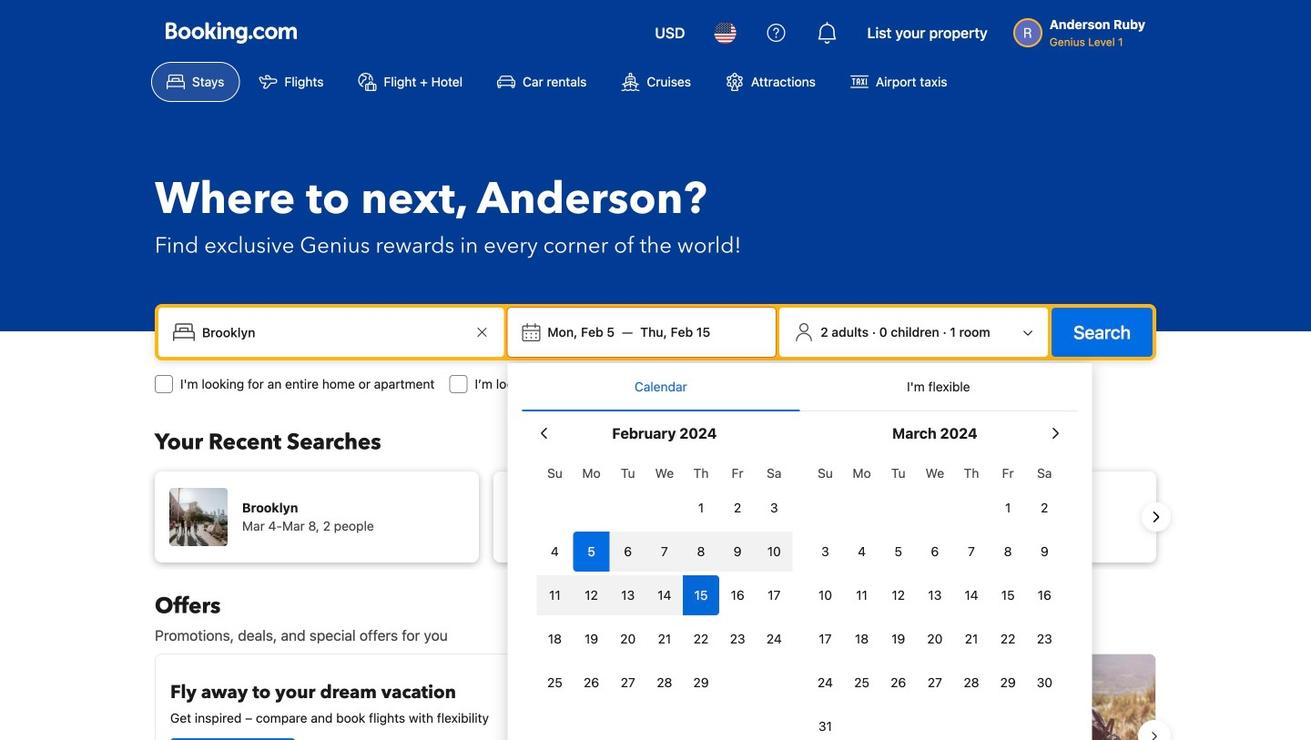 Task type: locate. For each thing, give the bounding box(es) containing it.
tab list
[[522, 363, 1078, 413]]

11 February 2024 checkbox
[[537, 576, 573, 616]]

20 February 2024 checkbox
[[610, 619, 646, 659]]

cell
[[573, 528, 610, 572], [610, 528, 646, 572], [646, 528, 683, 572], [683, 528, 720, 572], [720, 528, 756, 572], [756, 528, 793, 572], [537, 572, 573, 616], [573, 572, 610, 616], [610, 572, 646, 616], [646, 572, 683, 616], [683, 572, 720, 616]]

cell up 19 february 2024 checkbox
[[573, 572, 610, 616]]

booking.com image
[[166, 22, 297, 44]]

2 grid from the left
[[807, 455, 1063, 740]]

12 March 2024 checkbox
[[880, 576, 917, 616]]

28 February 2024 checkbox
[[646, 663, 683, 703]]

3 March 2024 checkbox
[[807, 532, 844, 572]]

27 February 2024 checkbox
[[610, 663, 646, 703]]

1 March 2024 checkbox
[[990, 488, 1027, 528]]

29 February 2024 checkbox
[[683, 663, 720, 703]]

2 February 2024 checkbox
[[720, 488, 756, 528]]

cell up 13 february 2024 option
[[610, 528, 646, 572]]

23 March 2024 checkbox
[[1027, 619, 1063, 659]]

18 March 2024 checkbox
[[844, 619, 880, 659]]

cell up 15 february 2024 checkbox
[[683, 528, 720, 572]]

1 vertical spatial region
[[140, 647, 1171, 740]]

26 March 2024 checkbox
[[880, 663, 917, 703]]

23 February 2024 checkbox
[[720, 619, 756, 659]]

9 February 2024 checkbox
[[720, 532, 756, 572]]

13 February 2024 checkbox
[[610, 576, 646, 616]]

cell up 17 february 2024 checkbox
[[756, 528, 793, 572]]

17 February 2024 checkbox
[[756, 576, 793, 616]]

30 March 2024 checkbox
[[1027, 663, 1063, 703]]

0 horizontal spatial grid
[[537, 455, 793, 703]]

10 February 2024 checkbox
[[756, 532, 793, 572]]

your account menu anderson ruby genius level 1 element
[[1013, 8, 1153, 50]]

grid
[[537, 455, 793, 703], [807, 455, 1063, 740]]

21 March 2024 checkbox
[[953, 619, 990, 659]]

1 grid from the left
[[537, 455, 793, 703]]

1 horizontal spatial grid
[[807, 455, 1063, 740]]

next image
[[1146, 506, 1168, 528]]

cell up 18 february 2024 checkbox
[[537, 572, 573, 616]]

cell up 16 february 2024 checkbox
[[720, 528, 756, 572]]

4 February 2024 checkbox
[[537, 532, 573, 572]]

region
[[140, 464, 1171, 570], [140, 647, 1171, 740]]

19 March 2024 checkbox
[[880, 619, 917, 659]]

Where are you going? field
[[195, 316, 471, 349]]

15 March 2024 checkbox
[[990, 576, 1027, 616]]

26 February 2024 checkbox
[[573, 663, 610, 703]]

27 March 2024 checkbox
[[917, 663, 953, 703]]

24 March 2024 checkbox
[[807, 663, 844, 703]]

0 vertical spatial region
[[140, 464, 1171, 570]]

22 February 2024 checkbox
[[683, 619, 720, 659]]

19 February 2024 checkbox
[[573, 619, 610, 659]]



Task type: describe. For each thing, give the bounding box(es) containing it.
17 March 2024 checkbox
[[807, 619, 844, 659]]

cell up the 21 february 2024 option
[[646, 572, 683, 616]]

1 February 2024 checkbox
[[683, 488, 720, 528]]

16 February 2024 checkbox
[[720, 576, 756, 616]]

10 March 2024 checkbox
[[807, 576, 844, 616]]

8 February 2024 checkbox
[[683, 532, 720, 572]]

cell up 12 february 2024 option
[[573, 528, 610, 572]]

cell up 20 february 2024 checkbox
[[610, 572, 646, 616]]

cell up '22 february 2024' checkbox
[[683, 572, 720, 616]]

5 February 2024 checkbox
[[573, 532, 610, 572]]

2 March 2024 checkbox
[[1027, 488, 1063, 528]]

7 February 2024 checkbox
[[646, 532, 683, 572]]

18 February 2024 checkbox
[[537, 619, 573, 659]]

31 March 2024 checkbox
[[807, 707, 844, 740]]

15 February 2024 checkbox
[[683, 576, 720, 616]]

12 February 2024 checkbox
[[573, 576, 610, 616]]

28 March 2024 checkbox
[[953, 663, 990, 703]]

3 February 2024 checkbox
[[756, 488, 793, 528]]

25 March 2024 checkbox
[[844, 663, 880, 703]]

5 March 2024 checkbox
[[880, 532, 917, 572]]

9 March 2024 checkbox
[[1027, 532, 1063, 572]]

25 February 2024 checkbox
[[537, 663, 573, 703]]

6 March 2024 checkbox
[[917, 532, 953, 572]]

13 March 2024 checkbox
[[917, 576, 953, 616]]

20 March 2024 checkbox
[[917, 619, 953, 659]]

29 March 2024 checkbox
[[990, 663, 1027, 703]]

2 region from the top
[[140, 647, 1171, 740]]

14 February 2024 checkbox
[[646, 576, 683, 616]]

4 March 2024 checkbox
[[844, 532, 880, 572]]

24 February 2024 checkbox
[[756, 619, 793, 659]]

fly away to your dream vacation image
[[520, 669, 633, 740]]

11 March 2024 checkbox
[[844, 576, 880, 616]]

16 March 2024 checkbox
[[1027, 576, 1063, 616]]

1 region from the top
[[140, 464, 1171, 570]]

7 March 2024 checkbox
[[953, 532, 990, 572]]

21 February 2024 checkbox
[[646, 619, 683, 659]]

22 March 2024 checkbox
[[990, 619, 1027, 659]]

14 March 2024 checkbox
[[953, 576, 990, 616]]

cell up 14 february 2024 option
[[646, 528, 683, 572]]

group of friends hiking in the mountains on a sunny day image
[[664, 655, 1156, 740]]

8 March 2024 checkbox
[[990, 532, 1027, 572]]

6 February 2024 checkbox
[[610, 532, 646, 572]]



Task type: vqa. For each thing, say whether or not it's contained in the screenshot.
family
no



